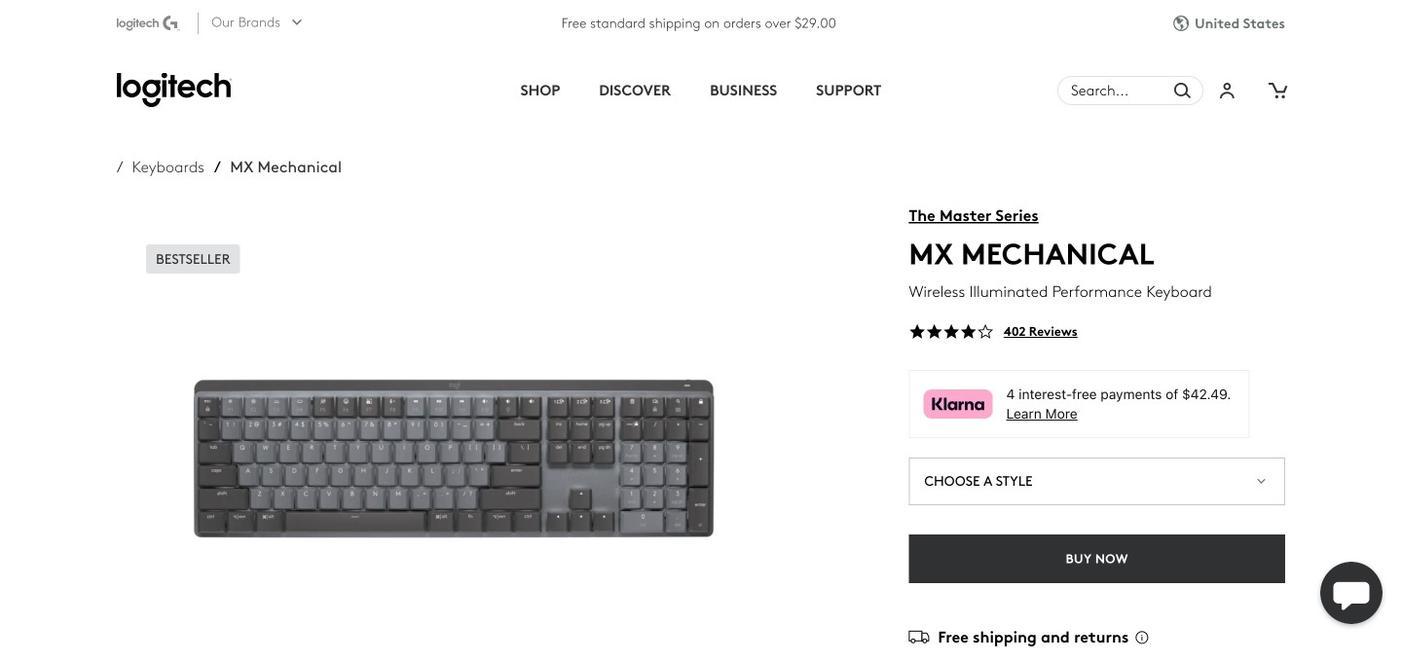 Task type: vqa. For each thing, say whether or not it's contained in the screenshot.
MX Mechanical Mini image
no



Task type: describe. For each thing, give the bounding box(es) containing it.
3 star image from the left
[[943, 323, 960, 340]]

mx mechanical view 1 image
[[117, 222, 791, 662]]

tab list inside logitech region
[[378, 47, 1024, 134]]

1 star image from the left
[[909, 323, 926, 340]]

2 star image from the left
[[926, 323, 943, 340]]

logitech g image
[[117, 16, 181, 31]]

logitech region
[[0, 0, 1402, 662]]



Task type: locate. For each thing, give the bounding box(es) containing it.
star image
[[909, 323, 926, 340], [926, 323, 943, 340], [943, 323, 960, 340]]

breadcrumb navigation menu element
[[117, 158, 790, 176]]

empty star image
[[977, 323, 994, 340]]

star image
[[960, 323, 977, 340]]

2 world image
[[1173, 15, 1195, 32]]

shipping info image
[[1129, 623, 1158, 650]]

tab list
[[378, 47, 1024, 134]]

hero logo image
[[117, 73, 232, 108]]



